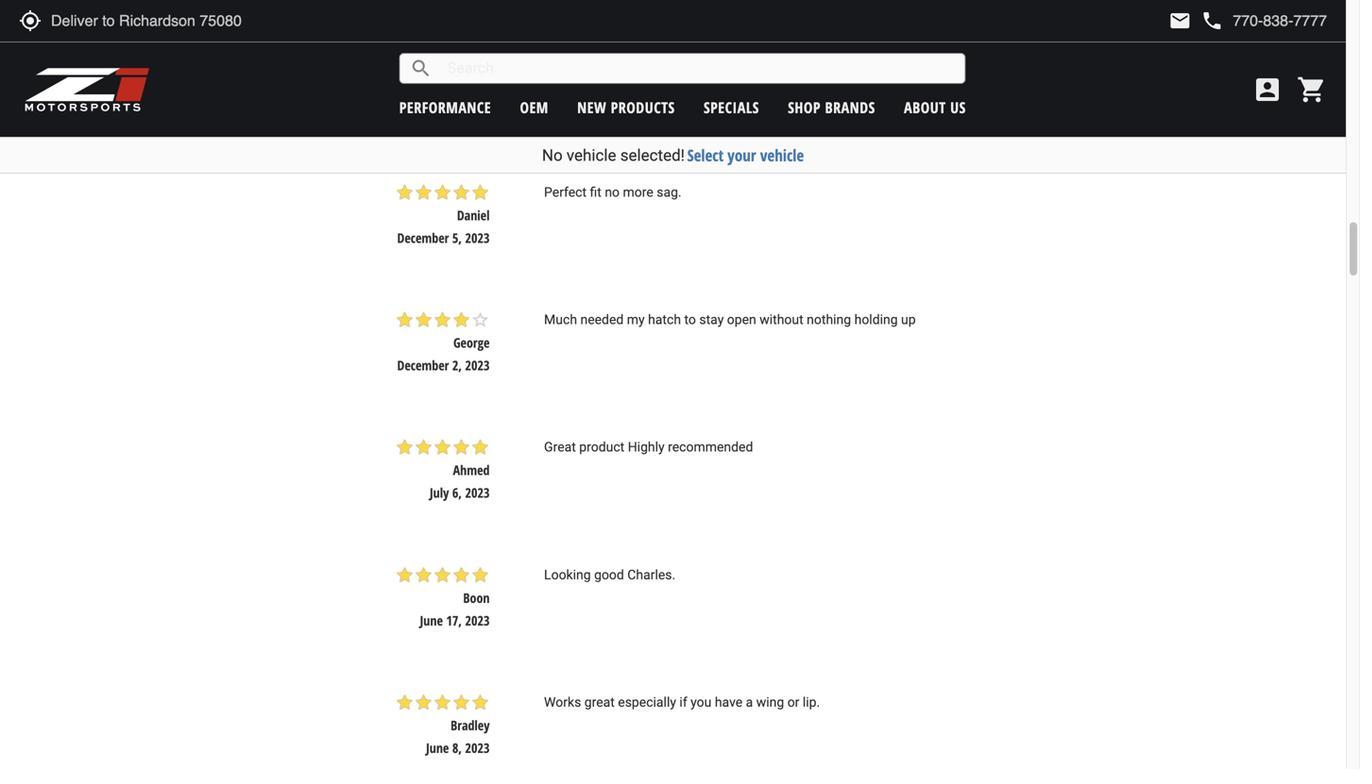 Task type: vqa. For each thing, say whether or not it's contained in the screenshot.
US
yes



Task type: locate. For each thing, give the bounding box(es) containing it.
select
[[687, 145, 724, 166]]

vehicle right your
[[760, 145, 804, 166]]

1 december from the top
[[397, 229, 449, 247]]

my
[[627, 312, 645, 328]]

wing
[[756, 695, 784, 711]]

june for star star star star star boon june 17, 2023
[[420, 612, 443, 630]]

2023 right 6,
[[465, 484, 490, 502]]

account_box link
[[1248, 75, 1288, 105]]

2023 inside star star star star star boon june 17, 2023
[[465, 612, 490, 630]]

perfect fit no more sag.
[[544, 185, 682, 200]]

shopping_cart link
[[1292, 75, 1327, 105]]

performance
[[399, 97, 491, 118]]

2023 inside star star star star star ahmed july 6, 2023
[[465, 484, 490, 502]]

december inside the star star star star star daniel december 5, 2023
[[397, 229, 449, 247]]

2023 inside the star star star star star daniel december 5, 2023
[[465, 229, 490, 247]]

december
[[397, 229, 449, 247], [397, 357, 449, 375]]

0 vertical spatial june
[[420, 612, 443, 630]]

1 vertical spatial december
[[397, 357, 449, 375]]

june
[[420, 612, 443, 630], [426, 740, 449, 758]]

fit
[[590, 185, 602, 200]]

june inside star star star star star bradley june 8, 2023
[[426, 740, 449, 758]]

shopping_cart
[[1297, 75, 1327, 105]]

2023 down boon
[[465, 612, 490, 630]]

account_box
[[1253, 75, 1283, 105]]

2023 right 2, at left top
[[465, 357, 490, 375]]

have
[[715, 695, 743, 711]]

star star star star star daniel december 5, 2023
[[395, 183, 490, 247]]

december for star
[[397, 229, 449, 247]]

daniel
[[457, 206, 490, 224]]

mail phone
[[1169, 9, 1224, 32]]

5 2023 from the top
[[465, 740, 490, 758]]

2 2023 from the top
[[465, 357, 490, 375]]

2023 right 8,
[[465, 740, 490, 758]]

much needed my hatch to stay open without nothing holding up
[[544, 312, 916, 328]]

december left 5,
[[397, 229, 449, 247]]

product
[[579, 440, 625, 456]]

george
[[453, 334, 490, 352]]

perfect
[[544, 185, 587, 200]]

recommended
[[668, 440, 753, 456]]

search
[[410, 57, 432, 80]]

specials link
[[704, 97, 759, 118]]

vehicle
[[760, 145, 804, 166], [567, 146, 616, 165]]

selected!
[[620, 146, 685, 165]]

2023 for star star star star star bradley june 8, 2023
[[465, 740, 490, 758]]

1 vertical spatial june
[[426, 740, 449, 758]]

2023 inside star star star star star_border george december 2, 2023
[[465, 357, 490, 375]]

december inside star star star star star_border george december 2, 2023
[[397, 357, 449, 375]]

ahmed
[[453, 462, 490, 480]]

july
[[430, 484, 449, 502]]

june inside star star star star star boon june 17, 2023
[[420, 612, 443, 630]]

charles.
[[628, 568, 676, 583]]

4 2023 from the top
[[465, 612, 490, 630]]

a
[[746, 695, 753, 711]]

say
[[381, 96, 421, 127]]

needed
[[581, 312, 624, 328]]

if
[[680, 695, 687, 711]]

looking good charles.
[[544, 568, 676, 583]]

2 december from the top
[[397, 357, 449, 375]]

star star star star star ahmed july 6, 2023
[[395, 439, 490, 502]]

customers
[[249, 96, 374, 127]]

boon
[[463, 589, 490, 607]]

june left 17,
[[420, 612, 443, 630]]

0 horizontal spatial vehicle
[[567, 146, 616, 165]]

new products link
[[577, 97, 675, 118]]

3 2023 from the top
[[465, 484, 490, 502]]

sag.
[[657, 185, 682, 200]]

new products
[[577, 97, 675, 118]]

0 vertical spatial december
[[397, 229, 449, 247]]

star star star star star boon june 17, 2023
[[395, 566, 490, 630]]

star
[[395, 183, 414, 202], [414, 183, 433, 202], [433, 183, 452, 202], [452, 183, 471, 202], [471, 183, 490, 202], [395, 311, 414, 330], [414, 311, 433, 330], [433, 311, 452, 330], [452, 311, 471, 330], [395, 439, 414, 457], [414, 439, 433, 457], [433, 439, 452, 457], [452, 439, 471, 457], [471, 439, 490, 457], [395, 566, 414, 585], [414, 566, 433, 585], [433, 566, 452, 585], [452, 566, 471, 585], [471, 566, 490, 585], [395, 694, 414, 713], [414, 694, 433, 713], [433, 694, 452, 713], [452, 694, 471, 713], [471, 694, 490, 713]]

2023 for star star star star star boon june 17, 2023
[[465, 612, 490, 630]]

shop
[[788, 97, 821, 118]]

2,
[[452, 357, 462, 375]]

performance link
[[399, 97, 491, 118]]

1 2023 from the top
[[465, 229, 490, 247]]

works
[[544, 695, 581, 711]]

especially
[[618, 695, 676, 711]]

december left 2, at left top
[[397, 357, 449, 375]]

phone
[[1201, 9, 1224, 32]]

june left 8,
[[426, 740, 449, 758]]

without
[[760, 312, 804, 328]]

up
[[901, 312, 916, 328]]

2023
[[465, 229, 490, 247], [465, 357, 490, 375], [465, 484, 490, 502], [465, 612, 490, 630], [465, 740, 490, 758]]

vehicle up fit
[[567, 146, 616, 165]]

2023 right 5,
[[465, 229, 490, 247]]

2023 inside star star star star star bradley june 8, 2023
[[465, 740, 490, 758]]

december for star_border
[[397, 357, 449, 375]]

stay
[[699, 312, 724, 328]]



Task type: describe. For each thing, give the bounding box(es) containing it.
17,
[[446, 612, 462, 630]]

vehicle inside the 'no vehicle selected! select your vehicle'
[[567, 146, 616, 165]]

open
[[727, 312, 756, 328]]

about us
[[904, 97, 966, 118]]

star_border
[[471, 311, 490, 330]]

nothing
[[807, 312, 851, 328]]

my_location
[[19, 9, 42, 32]]

highly
[[628, 440, 665, 456]]

to
[[684, 312, 696, 328]]

much
[[544, 312, 577, 328]]

us
[[950, 97, 966, 118]]

great
[[544, 440, 576, 456]]

star star star star star_border george december 2, 2023
[[395, 311, 490, 375]]

shop brands link
[[788, 97, 875, 118]]

great product  highly recommended
[[544, 440, 753, 456]]

what
[[136, 96, 197, 127]]

$24.99
[[206, 14, 240, 32]]

oem
[[520, 97, 549, 118]]

2023 for star star star star star ahmed july 6, 2023
[[465, 484, 490, 502]]

no vehicle selected! select your vehicle
[[542, 145, 804, 166]]

1 horizontal spatial vehicle
[[760, 145, 804, 166]]

you
[[691, 695, 712, 711]]

6,
[[452, 484, 462, 502]]

or
[[788, 695, 800, 711]]

shop brands
[[788, 97, 875, 118]]

about us link
[[904, 97, 966, 118]]

bradley
[[451, 717, 490, 735]]

june for star star star star star bradley june 8, 2023
[[426, 740, 449, 758]]

about
[[904, 97, 946, 118]]

good
[[594, 568, 624, 583]]

mail link
[[1169, 9, 1192, 32]]

z1 motorsports logo image
[[24, 66, 151, 113]]

5,
[[452, 229, 462, 247]]

hatch
[[648, 312, 681, 328]]

2023 for star star star star star daniel december 5, 2023
[[465, 229, 490, 247]]

looking
[[544, 568, 591, 583]]

new
[[577, 97, 607, 118]]

what our customers say
[[136, 96, 421, 127]]

great
[[585, 695, 615, 711]]

works great especially if you have a wing or lip.
[[544, 695, 820, 711]]

lip.
[[803, 695, 820, 711]]

mail
[[1169, 9, 1192, 32]]

star star star star star bradley june 8, 2023
[[395, 694, 490, 758]]

no
[[605, 185, 620, 200]]

products
[[611, 97, 675, 118]]

brands
[[825, 97, 875, 118]]

8,
[[452, 740, 462, 758]]

your
[[728, 145, 756, 166]]

oem link
[[520, 97, 549, 118]]

2023 for star star star star star_border george december 2, 2023
[[465, 357, 490, 375]]

phone link
[[1201, 9, 1327, 32]]

specials
[[704, 97, 759, 118]]

Search search field
[[432, 54, 965, 83]]

no
[[542, 146, 563, 165]]

our
[[204, 96, 242, 127]]

holding
[[855, 312, 898, 328]]

select your vehicle link
[[687, 145, 804, 166]]

more
[[623, 185, 654, 200]]



